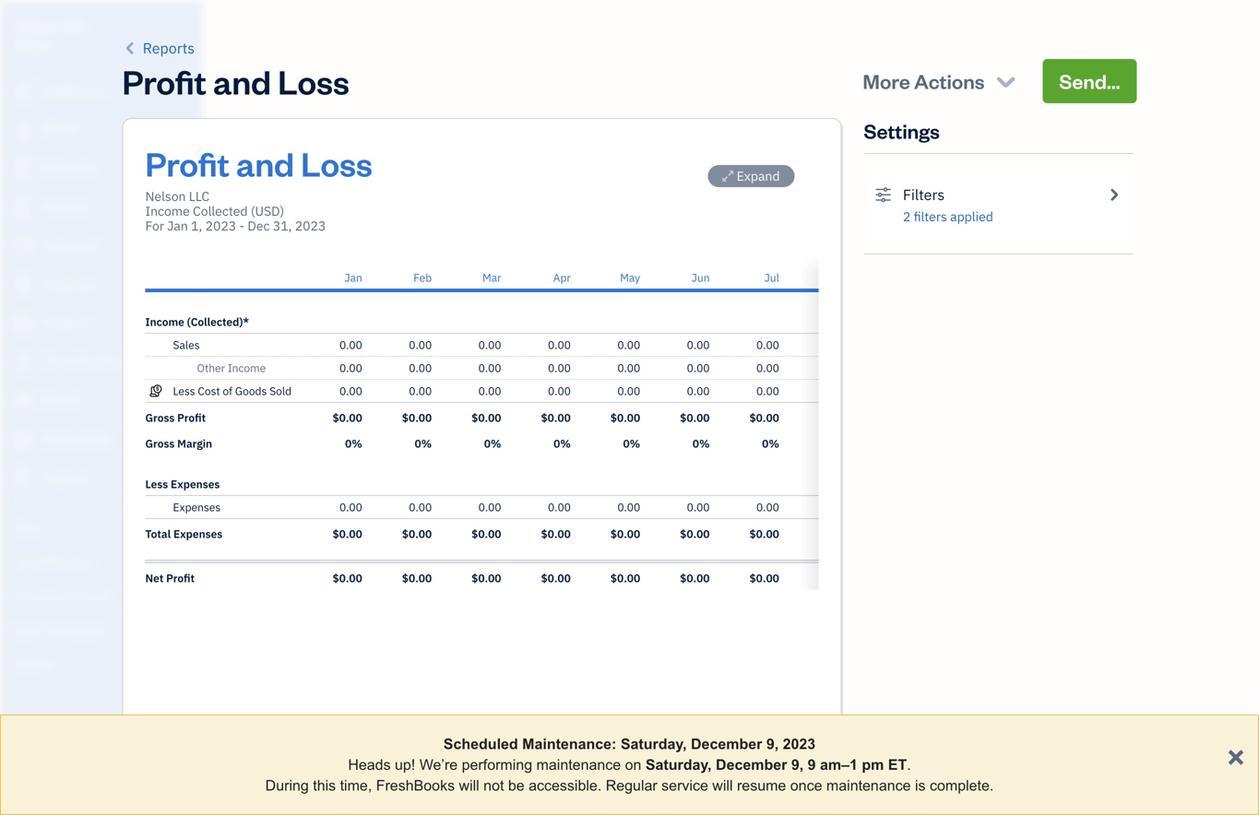 Task type: locate. For each thing, give the bounding box(es) containing it.
gross up gross margin
[[145, 410, 175, 425]]

1 horizontal spatial llc
[[189, 188, 209, 205]]

dec
[[248, 217, 270, 234]]

1 vertical spatial llc
[[189, 188, 209, 205]]

income up the goods
[[228, 361, 266, 375]]

0 horizontal spatial 2023
[[205, 217, 236, 234]]

2 horizontal spatial 2023
[[783, 736, 816, 753]]

0 vertical spatial loss
[[278, 59, 349, 103]]

expense image
[[12, 276, 34, 294]]

other
[[197, 361, 225, 375]]

and right items
[[45, 588, 64, 603]]

scheduled
[[443, 736, 518, 753]]

income left 1,
[[145, 202, 190, 220]]

× dialog
[[0, 715, 1259, 815]]

1 vertical spatial loss
[[301, 141, 372, 185]]

1 horizontal spatial maintenance
[[826, 777, 911, 794]]

1 vertical spatial saturday,
[[646, 757, 712, 773]]

0 vertical spatial settings
[[864, 118, 940, 144]]

less down gross margin
[[145, 477, 168, 492]]

0 vertical spatial gross
[[145, 410, 175, 425]]

and for items and services
[[45, 588, 64, 603]]

applied
[[950, 208, 993, 225]]

1 vertical spatial 9,
[[791, 757, 804, 773]]

gross for gross profit
[[145, 410, 175, 425]]

2 gross from the top
[[145, 436, 175, 451]]

jan left 1,
[[167, 217, 188, 234]]

other income
[[197, 361, 266, 375]]

heads
[[348, 757, 391, 773]]

and up (usd)
[[236, 141, 294, 185]]

0 vertical spatial less
[[173, 384, 195, 398]]

0 vertical spatial income
[[145, 202, 190, 220]]

1 gross from the top
[[145, 410, 175, 425]]

nelson
[[15, 17, 57, 35], [145, 188, 186, 205]]

3 0% from the left
[[484, 436, 501, 451]]

× button
[[1227, 738, 1244, 772]]

report
[[578, 765, 614, 782]]

0 vertical spatial december
[[691, 736, 762, 753]]

1 vertical spatial less
[[145, 477, 168, 492]]

estimate image
[[12, 160, 34, 178]]

0 horizontal spatial maintenance
[[536, 757, 621, 773]]

as
[[336, 765, 349, 782]]

0 horizontal spatial jan
[[167, 217, 188, 234]]

chevrondown image
[[993, 68, 1019, 94]]

saturday, up "on"
[[621, 736, 687, 753]]

0 horizontal spatial nelson
[[15, 17, 57, 35]]

jun
[[692, 270, 710, 285]]

9,
[[766, 736, 779, 753], [791, 757, 804, 773]]

1 vertical spatial maintenance
[[826, 777, 911, 794]]

and inside profit and loss nelson llc income collected (usd) for jan 1, 2023 - dec 31, 2023
[[236, 141, 294, 185]]

jan
[[167, 217, 188, 234], [345, 270, 362, 285]]

8 0% from the left
[[832, 436, 849, 451]]

0%
[[345, 436, 362, 451], [415, 436, 432, 451], [484, 436, 501, 451], [554, 436, 571, 451], [623, 436, 640, 451], [693, 436, 710, 451], [762, 436, 779, 451], [832, 436, 849, 451]]

maintenance
[[536, 757, 621, 773], [826, 777, 911, 794]]

9
[[808, 757, 816, 773]]

0 vertical spatial 9,
[[766, 736, 779, 753]]

team members link
[[5, 546, 197, 578]]

will left not
[[459, 777, 479, 794]]

1 horizontal spatial jan
[[345, 270, 362, 285]]

saturday,
[[621, 736, 687, 753], [646, 757, 712, 773]]

2 vertical spatial and
[[45, 588, 64, 603]]

will right the service
[[712, 777, 733, 794]]

resume
[[737, 777, 786, 794]]

1 vertical spatial and
[[236, 141, 294, 185]]

income (collected)*
[[145, 315, 249, 329]]

0 vertical spatial jan
[[167, 217, 188, 234]]

income
[[352, 765, 395, 782]]

1 vertical spatial nelson
[[145, 188, 186, 205]]

chevronleft image
[[122, 37, 139, 59]]

2 vertical spatial income
[[228, 361, 266, 375]]

gross profit
[[145, 410, 206, 425]]

2023 left -
[[205, 217, 236, 234]]

nelson inside nelson llc owner
[[15, 17, 57, 35]]

llc inside profit and loss nelson llc income collected (usd) for jan 1, 2023 - dec 31, 2023
[[189, 188, 209, 205]]

saturday, up the service
[[646, 757, 712, 773]]

7 0% from the left
[[762, 436, 779, 451]]

profit
[[122, 59, 206, 103], [145, 141, 230, 185], [177, 410, 206, 425], [166, 571, 195, 586]]

0 horizontal spatial llc
[[60, 17, 85, 35]]

less expenses
[[145, 477, 220, 492]]

llc inside nelson llc owner
[[60, 17, 85, 35]]

2023 right the 31,
[[295, 217, 326, 234]]

6 0% from the left
[[693, 436, 710, 451]]

1 horizontal spatial less
[[173, 384, 195, 398]]

receipt.
[[430, 765, 474, 782]]

gross down gross profit
[[145, 436, 175, 451]]

1 horizontal spatial nelson
[[145, 188, 186, 205]]

2023 inside scheduled maintenance: saturday, december 9, 2023 heads up! we're performing maintenance on saturday, december 9, 9 am–1 pm et . during this time, freshbooks will not be accessible. regular service will resume once maintenance is complete.
[[783, 736, 816, 753]]

less left cost
[[173, 384, 195, 398]]

1 horizontal spatial will
[[712, 777, 733, 794]]

2023
[[205, 217, 236, 234], [295, 217, 326, 234], [783, 736, 816, 753]]

9, left 9
[[791, 757, 804, 773]]

0 vertical spatial llc
[[60, 17, 85, 35]]

nelson up for
[[145, 188, 186, 205]]

0 horizontal spatial settings
[[14, 656, 56, 672]]

nelson inside profit and loss nelson llc income collected (usd) for jan 1, 2023 - dec 31, 2023
[[145, 188, 186, 205]]

maintenance down maintenance:
[[536, 757, 621, 773]]

maintenance down pm
[[826, 777, 911, 794]]

bank connections
[[14, 622, 108, 637]]

expenses
[[171, 477, 220, 492], [173, 500, 221, 515], [173, 527, 223, 541]]

for
[[145, 217, 164, 234]]

team members
[[14, 554, 94, 569]]

0 horizontal spatial 9,
[[766, 736, 779, 753]]

2023 up 9
[[783, 736, 816, 753]]

2 vertical spatial expenses
[[173, 527, 223, 541]]

recorded
[[281, 765, 333, 782]]

expenses down less expenses at the bottom
[[173, 500, 221, 515]]

gross margin
[[145, 436, 212, 451]]

0 horizontal spatial will
[[459, 777, 479, 794]]

0 vertical spatial nelson
[[15, 17, 57, 35]]

1 horizontal spatial settings
[[864, 118, 940, 144]]

nelson up owner
[[15, 17, 57, 35]]

jul
[[764, 270, 779, 285]]

llc
[[60, 17, 85, 35], [189, 188, 209, 205]]

less for less cost of goods sold
[[173, 384, 195, 398]]

loss
[[278, 59, 349, 103], [301, 141, 372, 185]]

4 0% from the left
[[554, 436, 571, 451]]

settings down the bank
[[14, 656, 56, 672]]

expenses down 'margin'
[[171, 477, 220, 492]]

0 vertical spatial and
[[213, 59, 271, 103]]

9, up resume on the right bottom of page
[[766, 736, 779, 753]]

nelson llc owner
[[15, 17, 85, 52]]

of
[[223, 384, 232, 398]]

actions
[[914, 68, 985, 94]]

settings down more
[[864, 118, 940, 144]]

profit up collected
[[145, 141, 230, 185]]

bank connections link
[[5, 614, 197, 647]]

sold
[[270, 384, 292, 398]]

1 vertical spatial settings
[[14, 656, 56, 672]]

and inside main element
[[45, 588, 64, 603]]

0 vertical spatial expenses
[[171, 477, 220, 492]]

less
[[173, 384, 195, 398], [145, 477, 168, 492]]

expenses for total expenses
[[173, 527, 223, 541]]

and
[[213, 59, 271, 103], [236, 141, 294, 185], [45, 588, 64, 603]]

expand button
[[708, 165, 795, 187]]

money image
[[12, 392, 34, 410]]

gross
[[145, 410, 175, 425], [145, 436, 175, 451]]

loss inside profit and loss nelson llc income collected (usd) for jan 1, 2023 - dec 31, 2023
[[301, 141, 372, 185]]

0.00
[[339, 338, 362, 352], [409, 338, 432, 352], [478, 338, 501, 352], [548, 338, 571, 352], [617, 338, 640, 352], [687, 338, 710, 352], [756, 338, 779, 352], [826, 338, 849, 352], [339, 361, 362, 375], [409, 361, 432, 375], [478, 361, 501, 375], [548, 361, 571, 375], [617, 361, 640, 375], [687, 361, 710, 375], [756, 361, 779, 375], [826, 361, 849, 375], [339, 384, 362, 398], [409, 384, 432, 398], [478, 384, 501, 398], [548, 384, 571, 398], [617, 384, 640, 398], [687, 384, 710, 398], [756, 384, 779, 398], [826, 384, 849, 398], [339, 500, 362, 515], [409, 500, 432, 515], [478, 500, 501, 515], [548, 500, 571, 515], [617, 500, 640, 515], [687, 500, 710, 515], [756, 500, 779, 515], [826, 500, 849, 515]]

and right reports button
[[213, 59, 271, 103]]

settings
[[864, 118, 940, 144], [14, 656, 56, 672]]

income up sales at the top
[[145, 315, 184, 329]]

1 vertical spatial gross
[[145, 436, 175, 451]]

profit down reports
[[122, 59, 206, 103]]

(usd)
[[251, 202, 284, 220]]

apps link
[[5, 512, 197, 544]]

1 vertical spatial december
[[716, 757, 787, 773]]

0 horizontal spatial less
[[145, 477, 168, 492]]

jan left feb
[[345, 270, 362, 285]]

$0.00
[[332, 410, 362, 425], [402, 410, 432, 425], [471, 410, 501, 425], [541, 410, 571, 425], [610, 410, 640, 425], [680, 410, 710, 425], [749, 410, 779, 425], [819, 410, 849, 425], [332, 527, 362, 541], [402, 527, 432, 541], [471, 527, 501, 541], [541, 527, 571, 541], [610, 527, 640, 541], [680, 527, 710, 541], [749, 527, 779, 541], [819, 527, 849, 541], [332, 571, 362, 586], [402, 571, 432, 586], [471, 571, 501, 586], [541, 571, 571, 586], [610, 571, 640, 586], [680, 571, 710, 586], [749, 571, 779, 586], [819, 571, 849, 586]]

1 0% from the left
[[345, 436, 362, 451]]

expenses right total
[[173, 527, 223, 541]]

up!
[[395, 757, 415, 773]]

this
[[313, 777, 336, 794]]

profit right net
[[166, 571, 195, 586]]

feb
[[413, 270, 432, 285]]

margin
[[177, 436, 212, 451]]

performing
[[462, 757, 532, 773]]

settings image
[[875, 184, 892, 206]]

jan inside profit and loss nelson llc income collected (usd) for jan 1, 2023 - dec 31, 2023
[[167, 217, 188, 234]]

.
[[907, 757, 911, 773]]



Task type: vqa. For each thing, say whether or not it's contained in the screenshot.


Task type: describe. For each thing, give the bounding box(es) containing it.
1 vertical spatial income
[[145, 315, 184, 329]]

items
[[14, 588, 42, 603]]

and for profit and loss
[[213, 59, 271, 103]]

1,
[[191, 217, 202, 234]]

cost
[[198, 384, 220, 398]]

*deposit payments are recorded as income upon receipt. (collected based report only)
[[145, 765, 645, 782]]

profit inside profit and loss nelson llc income collected (usd) for jan 1, 2023 - dec 31, 2023
[[145, 141, 230, 185]]

0 vertical spatial maintenance
[[536, 757, 621, 773]]

bank
[[14, 622, 40, 637]]

team
[[14, 554, 43, 569]]

(collected)*
[[187, 315, 249, 329]]

are
[[259, 765, 278, 782]]

items and services link
[[5, 580, 197, 612]]

service
[[662, 777, 708, 794]]

aug
[[830, 270, 849, 285]]

chart image
[[12, 431, 34, 449]]

report image
[[12, 470, 34, 488]]

more
[[863, 68, 910, 94]]

settings inside main element
[[14, 656, 56, 672]]

1 vertical spatial jan
[[345, 270, 362, 285]]

payment image
[[12, 237, 34, 256]]

less for less expenses
[[145, 477, 168, 492]]

upon
[[398, 765, 427, 782]]

0 vertical spatial saturday,
[[621, 736, 687, 753]]

reports button
[[122, 37, 195, 59]]

2 0% from the left
[[415, 436, 432, 451]]

send… button
[[1043, 59, 1137, 103]]

accessible.
[[529, 777, 602, 794]]

total expenses
[[145, 527, 223, 541]]

services
[[66, 588, 111, 603]]

31,
[[273, 217, 292, 234]]

income inside profit and loss nelson llc income collected (usd) for jan 1, 2023 - dec 31, 2023
[[145, 202, 190, 220]]

5 0% from the left
[[623, 436, 640, 451]]

(collected
[[477, 765, 536, 782]]

regular
[[606, 777, 657, 794]]

project image
[[12, 315, 34, 333]]

during
[[265, 777, 309, 794]]

settings link
[[5, 648, 197, 681]]

is
[[915, 777, 926, 794]]

complete.
[[930, 777, 994, 794]]

once
[[790, 777, 822, 794]]

filters
[[903, 185, 945, 204]]

time,
[[340, 777, 372, 794]]

expand
[[737, 167, 780, 184]]

scheduled maintenance: saturday, december 9, 2023 heads up! we're performing maintenance on saturday, december 9, 9 am–1 pm et . during this time, freshbooks will not be accessible. regular service will resume once maintenance is complete.
[[265, 736, 994, 794]]

may
[[620, 270, 640, 285]]

more actions
[[863, 68, 985, 94]]

timer image
[[12, 353, 34, 372]]

2 filters applied
[[903, 208, 993, 225]]

1 vertical spatial expenses
[[173, 500, 221, 515]]

sales
[[173, 338, 200, 352]]

am–1
[[820, 757, 858, 773]]

*deposit
[[145, 765, 196, 782]]

apps
[[14, 520, 41, 535]]

members
[[45, 554, 94, 569]]

-
[[239, 217, 245, 234]]

filters
[[914, 208, 947, 225]]

send…
[[1059, 68, 1120, 94]]

expenses for less expenses
[[171, 477, 220, 492]]

gross for gross margin
[[145, 436, 175, 451]]

pm
[[862, 757, 884, 773]]

maintenance:
[[522, 736, 617, 753]]

payments
[[199, 765, 256, 782]]

profit and loss nelson llc income collected (usd) for jan 1, 2023 - dec 31, 2023
[[145, 141, 372, 234]]

2
[[903, 208, 911, 225]]

be
[[508, 777, 525, 794]]

1 horizontal spatial 9,
[[791, 757, 804, 773]]

chevronright image
[[1105, 184, 1122, 206]]

loss for profit and loss
[[278, 59, 349, 103]]

collected
[[193, 202, 248, 220]]

more actions button
[[846, 59, 1035, 103]]

not
[[484, 777, 504, 794]]

and for profit and loss nelson llc income collected (usd) for jan 1, 2023 - dec 31, 2023
[[236, 141, 294, 185]]

main element
[[0, 0, 249, 815]]

1 will from the left
[[459, 777, 479, 794]]

reports
[[143, 38, 195, 58]]

net
[[145, 571, 164, 586]]

goods
[[235, 384, 267, 398]]

1 horizontal spatial 2023
[[295, 217, 326, 234]]

apr
[[553, 270, 571, 285]]

2 will from the left
[[712, 777, 733, 794]]

freshbooks
[[376, 777, 455, 794]]

invoice image
[[12, 198, 34, 217]]

total
[[145, 527, 171, 541]]

client image
[[12, 121, 34, 139]]

owner
[[15, 36, 51, 52]]

on
[[625, 757, 641, 773]]

profit and loss
[[122, 59, 349, 103]]

only)
[[617, 765, 645, 782]]

we're
[[419, 757, 458, 773]]

connections
[[43, 622, 108, 637]]

×
[[1227, 738, 1244, 772]]

expand image
[[722, 169, 734, 184]]

et
[[888, 757, 907, 773]]

based
[[539, 765, 575, 782]]

loss for profit and loss nelson llc income collected (usd) for jan 1, 2023 - dec 31, 2023
[[301, 141, 372, 185]]

profit up 'margin'
[[177, 410, 206, 425]]

dashboard image
[[12, 82, 34, 101]]

mar
[[482, 270, 501, 285]]



